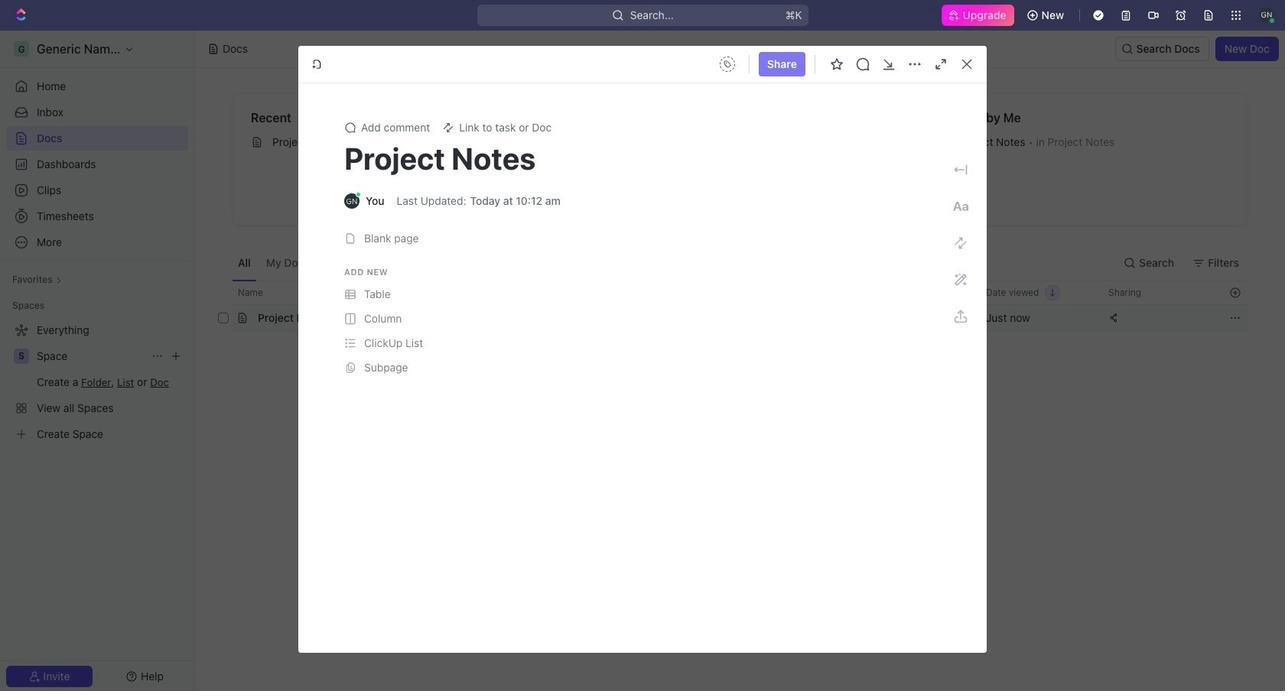 Task type: vqa. For each thing, say whether or not it's contained in the screenshot.
user group image
no



Task type: describe. For each thing, give the bounding box(es) containing it.
dropdown menu image
[[715, 52, 740, 77]]

2 row from the top
[[215, 305, 1249, 332]]



Task type: locate. For each thing, give the bounding box(es) containing it.
column header
[[215, 281, 232, 305], [855, 281, 977, 305]]

table
[[215, 281, 1249, 332]]

1 row from the top
[[215, 281, 1249, 305]]

tab list
[[232, 245, 611, 281]]

sidebar navigation
[[0, 31, 195, 692]]

row
[[215, 281, 1249, 305], [215, 305, 1249, 332]]

1 horizontal spatial column header
[[855, 281, 977, 305]]

1 column header from the left
[[215, 281, 232, 305]]

2 column header from the left
[[855, 281, 977, 305]]

space, , element
[[14, 349, 29, 364]]

0 horizontal spatial column header
[[215, 281, 232, 305]]

cell inside 'row'
[[855, 305, 977, 331]]

cell
[[855, 305, 977, 331]]



